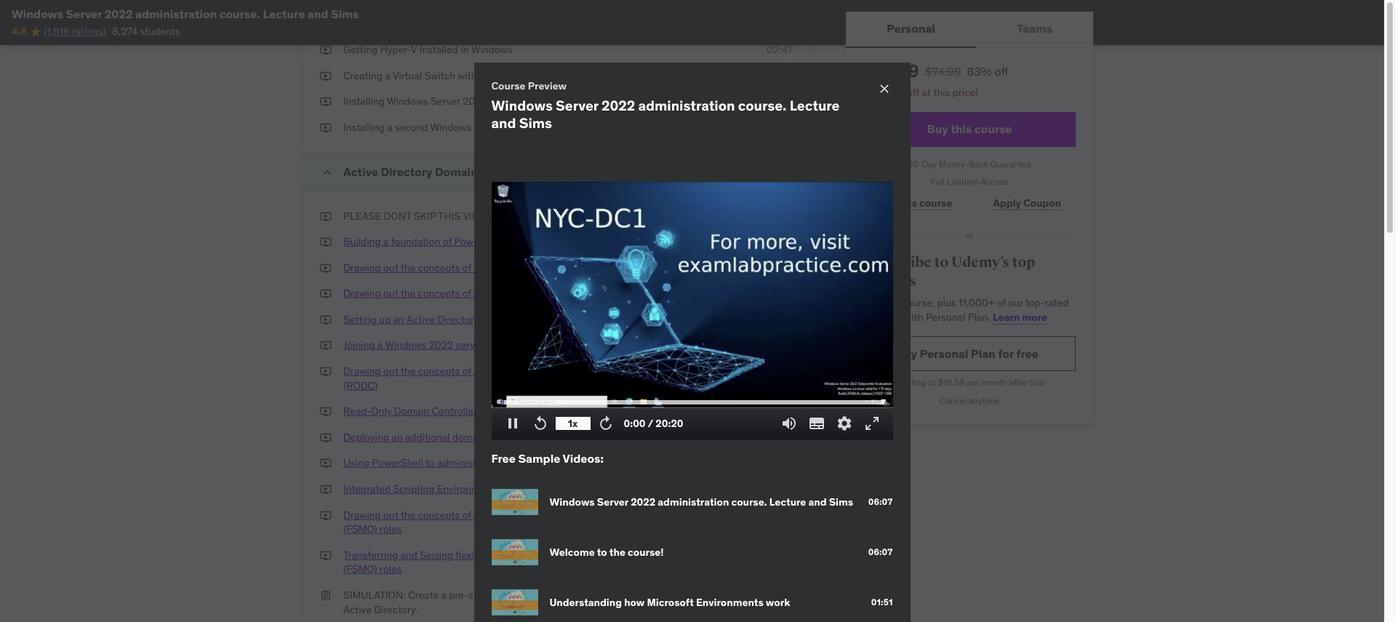 Task type: describe. For each thing, give the bounding box(es) containing it.
1 inside '$12.99 $74.99 83% off 1 day left at this price!'
[[878, 86, 883, 99]]

to inside subscribe to udemy's top courses
[[935, 253, 949, 271]]

the for read-
[[401, 365, 416, 378]]

controllers
[[432, 405, 482, 418]]

microsoft
[[647, 596, 694, 609]]

day
[[922, 158, 937, 169]]

courses,
[[864, 311, 902, 324]]

2 vertical spatial course.
[[732, 495, 768, 509]]

0 vertical spatial administration
[[135, 7, 217, 21]]

$12.99 $74.99 83% off 1 day left at this price!
[[864, 60, 1009, 99]]

domain,
[[474, 261, 512, 274]]

up
[[379, 313, 391, 326]]

concepts for domain,
[[418, 261, 460, 274]]

server up installed
[[449, 17, 479, 30]]

only inside button
[[371, 405, 392, 418]]

and inside 'button'
[[541, 261, 558, 274]]

0 vertical spatial lecture
[[263, 7, 305, 21]]

read- inside drawing out the concepts of read-only domain controller (rodc)
[[474, 365, 502, 378]]

domain inside button
[[482, 313, 517, 326]]

drawing out the concepts of read-only domain controller (rodc)
[[343, 365, 608, 392]]

to inside button
[[426, 457, 435, 470]]

personal inside button
[[887, 21, 936, 36]]

learn more link
[[993, 311, 1048, 324]]

try personal plan for free link
[[864, 337, 1076, 371]]

windows up the getting hyper-v installed in windows
[[405, 17, 447, 30]]

preview for 03:47
[[708, 431, 744, 444]]

setting up an active directory domain controller button
[[343, 313, 565, 327]]

settings image
[[836, 415, 853, 432]]

personal button
[[846, 12, 977, 47]]

0 vertical spatial sims
[[331, 7, 359, 21]]

master inside transferring and seizing flexible single master operations (fsmo) roles
[[520, 549, 552, 562]]

9 xsmall image from the top
[[320, 589, 332, 603]]

learn more
[[993, 311, 1048, 324]]

building a foundation of powershell within server 2022 button
[[343, 235, 594, 249]]

(rodcs)
[[485, 405, 524, 418]]

drawing out the concepts of domain, trees and forests button
[[343, 261, 594, 275]]

and inside transferring and seizing flexible single master operations (fsmo) roles
[[401, 549, 418, 562]]

directory inside button
[[437, 313, 479, 326]]

11,000+
[[959, 296, 995, 309]]

0 vertical spatial hyper-
[[380, 43, 411, 56]]

course for gift this course
[[920, 196, 953, 209]]

per
[[967, 377, 980, 388]]

building
[[343, 235, 381, 248]]

the for active
[[401, 287, 416, 300]]

roles inside drawing out the concepts of flexible single master operations (fsmo) roles
[[380, 523, 402, 536]]

xsmall image for deploying an additional domain controller to a domain
[[320, 431, 332, 445]]

concepts for read-
[[418, 365, 460, 378]]

apply coupon
[[994, 196, 1062, 209]]

windows down videos: on the bottom left of the page
[[550, 495, 595, 509]]

personal inside get this course, plus 11,000+ of our top-rated courses, with personal plan.
[[926, 311, 966, 324]]

domain inside button
[[394, 405, 429, 418]]

creating
[[343, 69, 383, 82]]

sims inside course preview windows server 2022 administration course. lecture and sims
[[519, 114, 552, 131]]

0 vertical spatial 20:20
[[766, 235, 793, 248]]

of inside button
[[443, 235, 452, 248]]

0:00 / 20:20
[[624, 417, 684, 430]]

13:01
[[770, 261, 793, 274]]

preview for 05:54
[[707, 339, 743, 352]]

installing for installing windows server 2022 as a virtual machine
[[343, 95, 385, 108]]

windows inside course preview windows server 2022 administration course. lecture and sims
[[492, 97, 553, 114]]

additional
[[405, 431, 450, 444]]

server down installing windows server 2022 as a virtual machine
[[474, 121, 504, 134]]

videos:
[[563, 451, 604, 466]]

4 xsmall image from the top
[[320, 95, 332, 109]]

object
[[579, 589, 608, 602]]

a up (adds)
[[546, 121, 551, 134]]

2022 down course at the top
[[506, 121, 531, 134]]

10 xsmall image from the top
[[320, 549, 332, 563]]

preview for 12:22
[[710, 405, 746, 418]]

read-only domain controllers (rodcs) deployment
[[343, 405, 580, 418]]

domain left service
[[435, 164, 478, 179]]

off
[[995, 64, 1009, 79]]

11:04
[[770, 287, 793, 300]]

active inside "button"
[[474, 287, 502, 300]]

30-day money-back guarantee full lifetime access
[[908, 158, 1032, 187]]

06:07 for welcome to the course!
[[869, 547, 893, 558]]

6 xsmall image from the top
[[320, 261, 332, 275]]

only inside drawing out the concepts of read-only domain controller (rodc)
[[502, 365, 522, 378]]

buy this course button
[[864, 112, 1076, 147]]

money-
[[940, 158, 969, 169]]

environment
[[437, 483, 495, 496]]

more
[[1023, 311, 1048, 324]]

sample
[[518, 451, 561, 466]]

08:14
[[768, 365, 793, 378]]

skip
[[414, 209, 436, 222]]

operations inside transferring and seizing flexible single master operations (fsmo) roles
[[554, 549, 603, 562]]

0 vertical spatial as
[[490, 95, 500, 108]]

(ise)
[[498, 483, 519, 496]]

within inside button
[[508, 235, 536, 248]]

06:07 for windows server 2022 administration course. lecture and sims
[[869, 496, 893, 507]]

1 vertical spatial machine
[[585, 121, 624, 134]]

starting
[[895, 377, 927, 388]]

2022 left iso
[[481, 17, 505, 30]]

0 horizontal spatial powershell
[[372, 457, 423, 470]]

teams button
[[977, 12, 1094, 47]]

operations inside drawing out the concepts of flexible single master operations (fsmo) roles
[[572, 508, 621, 522]]

free
[[1017, 346, 1039, 361]]

foundation
[[391, 235, 441, 248]]

gift this course
[[878, 196, 953, 209]]

xsmall image for setting up an active directory domain controller
[[320, 313, 332, 327]]

or
[[966, 229, 974, 240]]

$12.99
[[864, 60, 919, 82]]

roles inside transferring and seizing flexible single master operations (fsmo) roles
[[380, 563, 402, 576]]

deploying
[[343, 431, 389, 444]]

creating a virtual switch within hyper-v
[[343, 69, 525, 82]]

installed
[[420, 43, 458, 56]]

fullscreen image
[[863, 415, 881, 432]]

joining a windows 2022 server to a domain button
[[343, 339, 540, 353]]

integrated
[[343, 483, 391, 496]]

1 horizontal spatial powershell
[[454, 235, 506, 248]]

preview for 11:04
[[711, 287, 747, 300]]

this
[[439, 209, 461, 222]]

of for drawing out the concepts of flexible single master operations (fsmo) roles
[[463, 508, 472, 522]]

guarantee
[[991, 158, 1032, 169]]

this for get this course, plus 11,000+ of our top-rated courses, with personal plan.
[[883, 296, 900, 309]]

2 horizontal spatial virtual
[[553, 121, 583, 134]]

5 xsmall image from the top
[[320, 235, 332, 249]]

read-only domain controllers (rodcs) deployment button
[[343, 405, 580, 419]]

iso
[[508, 17, 525, 30]]

try personal plan for free
[[901, 346, 1039, 361]]

0 vertical spatial virtual
[[393, 69, 422, 82]]

0 horizontal spatial directory
[[381, 164, 433, 179]]

(1,616 ratings)
[[44, 25, 106, 38]]

drawing out the concepts of active directory partitions
[[343, 287, 593, 300]]

single inside transferring and seizing flexible single master operations (fsmo) roles
[[491, 549, 518, 562]]

2 horizontal spatial sims
[[829, 495, 854, 509]]

server down 'switch'
[[431, 95, 460, 108]]

drawing out the concepts of read-only domain controller (rodc) button
[[343, 365, 635, 393]]

01:42
[[768, 209, 793, 222]]

drawing for drawing out the concepts of read-only domain controller (rodc)
[[343, 365, 381, 378]]

flexible inside drawing out the concepts of flexible single master operations (fsmo) roles
[[474, 508, 507, 522]]

2 vertical spatial administration
[[658, 495, 729, 509]]

please dont skip this video
[[343, 209, 493, 222]]

top-
[[1026, 296, 1045, 309]]

free sample videos:
[[492, 451, 604, 466]]

0 horizontal spatial v
[[411, 43, 417, 56]]

work
[[766, 596, 791, 609]]

0:00
[[624, 417, 646, 430]]

this for gift this course
[[899, 196, 918, 209]]

preview for 16:18
[[711, 313, 747, 326]]

windows up 4.6
[[12, 7, 63, 21]]

$74.99
[[925, 64, 962, 79]]

progress bar slider
[[500, 394, 885, 411]]

integrated scripting environment (ise)
[[343, 483, 519, 496]]

1 xsmall image from the top
[[320, 121, 332, 135]]

installing windows server 2022 as a virtual machine
[[343, 95, 581, 108]]

read- inside read-only domain controllers (rodcs) deployment button
[[343, 405, 371, 418]]

10min
[[766, 165, 793, 178]]

video
[[463, 209, 493, 222]]

a left second
[[387, 121, 393, 134]]

1 horizontal spatial as
[[533, 121, 543, 134]]

seizing
[[420, 549, 453, 562]]

course!
[[628, 546, 664, 559]]

price!
[[953, 86, 979, 99]]

simulation:
[[343, 589, 406, 602]]

courses
[[864, 272, 917, 290]]

preview inside course preview windows server 2022 administration course. lecture and sims
[[528, 79, 567, 92]]

domain for server
[[506, 339, 540, 352]]

close modal image
[[877, 81, 892, 96]]

master inside drawing out the concepts of flexible single master operations (fsmo) roles
[[539, 508, 570, 522]]

tab list containing personal
[[846, 12, 1094, 48]]

drawing for drawing out the concepts of active directory partitions
[[343, 287, 381, 300]]

subtitles image
[[808, 415, 826, 432]]

using powershell to administer servers remotely
[[343, 457, 563, 470]]

2022 up course!
[[631, 495, 656, 509]]

partitions
[[549, 287, 593, 300]]

preview for 08:14
[[709, 365, 745, 378]]

2 vertical spatial personal
[[920, 346, 969, 361]]

plan.
[[968, 311, 991, 324]]

an inside "button"
[[392, 431, 403, 444]]

controller inside drawing out the concepts of read-only domain controller (rodc)
[[562, 365, 608, 378]]

installing for installing a second windows server 2022 as a virtual machine
[[343, 121, 385, 134]]

pre-
[[449, 589, 468, 602]]

dont
[[384, 209, 412, 222]]



Task type: locate. For each thing, give the bounding box(es) containing it.
2 horizontal spatial domain
[[554, 431, 588, 444]]

preview for 13:01
[[711, 261, 747, 274]]

1 vertical spatial within
[[508, 235, 536, 248]]

windows server 2022 administration course. lecture and sims inside dialog
[[550, 495, 854, 509]]

of for drawing out the concepts of read-only domain controller (rodc)
[[463, 365, 472, 378]]

1 (fsmo) from the top
[[343, 523, 377, 536]]

3 out from the top
[[384, 365, 399, 378]]

how
[[625, 596, 645, 609]]

server up deployment
[[556, 97, 599, 114]]

83%
[[968, 64, 992, 79]]

downloading
[[343, 17, 403, 30]]

3 drawing from the top
[[343, 365, 381, 378]]

rewind 5 seconds image
[[532, 415, 549, 432]]

server inside course preview windows server 2022 administration course. lecture and sims
[[556, 97, 599, 114]]

as up (adds)
[[533, 121, 543, 134]]

a down course at the top
[[502, 95, 508, 108]]

concepts down integrated scripting environment (ise) button
[[418, 508, 460, 522]]

installing down the creating
[[343, 95, 385, 108]]

teams
[[1017, 21, 1053, 36]]

1 horizontal spatial course
[[975, 122, 1013, 136]]

course up the back
[[975, 122, 1013, 136]]

domain
[[506, 339, 540, 352], [453, 431, 487, 444], [554, 431, 588, 444]]

1 out from the top
[[384, 261, 399, 274]]

tab list
[[846, 12, 1094, 48]]

20:20 right / on the bottom left of the page
[[656, 417, 684, 430]]

read- down server
[[474, 365, 502, 378]]

of down building a foundation of powershell within server 2022 button
[[463, 261, 472, 274]]

9 xsmall image from the top
[[320, 508, 332, 523]]

1 vertical spatial only
[[371, 405, 392, 418]]

of for drawing out the concepts of active directory partitions
[[463, 287, 472, 300]]

windows down up
[[385, 339, 427, 352]]

of down drawing out the concepts of domain, trees and forests 'button'
[[463, 287, 472, 300]]

a right joining
[[378, 339, 383, 352]]

xsmall image for read-only domain controllers (rodcs) deployment
[[320, 405, 332, 419]]

preview for 06:38
[[707, 483, 743, 496]]

this inside buy this course button
[[951, 122, 972, 136]]

this up courses,
[[883, 296, 900, 309]]

roles
[[380, 523, 402, 536], [380, 563, 402, 576]]

0 vertical spatial read-
[[474, 365, 502, 378]]

2 horizontal spatial directory
[[504, 287, 546, 300]]

a right server
[[498, 339, 503, 352]]

2022
[[105, 7, 133, 21], [481, 17, 505, 30], [463, 95, 487, 108], [602, 97, 635, 114], [506, 121, 531, 134], [570, 235, 594, 248], [429, 339, 454, 352], [631, 495, 656, 509]]

within up installing windows server 2022 as a virtual machine
[[458, 69, 485, 82]]

cancel
[[940, 395, 967, 406]]

2022 up 8,274
[[105, 7, 133, 21]]

concepts inside drawing out the concepts of read-only domain controller (rodc)
[[418, 365, 460, 378]]

1 vertical spatial read-
[[343, 405, 371, 418]]

3 xsmall image from the top
[[320, 287, 332, 301]]

20:20 inside windows server 2022 administration course. lecture and sims dialog
[[656, 417, 684, 430]]

2022 inside button
[[570, 235, 594, 248]]

0 horizontal spatial domain
[[453, 431, 487, 444]]

staged
[[468, 589, 500, 602]]

setting up an active directory domain controller
[[343, 313, 565, 326]]

deployment
[[568, 164, 635, 179]]

1 horizontal spatial only
[[502, 365, 522, 378]]

domain down 1x
[[554, 431, 588, 444]]

single
[[509, 508, 536, 522], [491, 549, 518, 562]]

server inside button
[[538, 235, 568, 248]]

directory.
[[374, 603, 418, 616]]

0 vertical spatial powershell
[[454, 235, 506, 248]]

and inside course preview windows server 2022 administration course. lecture and sims
[[492, 114, 516, 131]]

8 xsmall image from the top
[[320, 483, 332, 497]]

0 vertical spatial at
[[923, 86, 932, 99]]

drawing out the concepts of flexible single master operations (fsmo) roles button
[[343, 508, 635, 537]]

sims
[[331, 7, 359, 21], [519, 114, 552, 131], [829, 495, 854, 509]]

1 xsmall image from the top
[[320, 17, 332, 31]]

server
[[456, 339, 484, 352]]

out up up
[[384, 287, 399, 300]]

drawing inside drawing out the concepts of active directory partitions "button"
[[343, 287, 381, 300]]

$16.58
[[939, 377, 965, 388]]

7 xsmall image from the top
[[320, 365, 332, 379]]

out for drawing out the concepts of flexible single master operations (fsmo) roles
[[384, 508, 399, 522]]

drawing down building
[[343, 261, 381, 274]]

at inside starting at $16.58 per month after trial cancel anytime
[[929, 377, 937, 388]]

our
[[1009, 296, 1024, 309]]

hyper- up installing windows server 2022 as a virtual machine
[[488, 69, 519, 82]]

1 horizontal spatial within
[[508, 235, 536, 248]]

to up sample
[[535, 431, 544, 444]]

windows server 2022 administration course. lecture and sims
[[12, 7, 359, 21], [550, 495, 854, 509]]

get
[[864, 296, 880, 309]]

1 horizontal spatial in
[[610, 589, 619, 602]]

the inside drawing out the concepts of read-only domain controller (rodc)
[[401, 365, 416, 378]]

concepts inside 'button'
[[418, 261, 460, 274]]

of inside drawing out the concepts of read-only domain controller (rodc)
[[463, 365, 472, 378]]

downloading windows server 2022 iso
[[343, 17, 525, 30]]

drawing inside drawing out the concepts of domain, trees and forests 'button'
[[343, 261, 381, 274]]

06:38 down 02:47
[[766, 95, 793, 108]]

directory inside "button"
[[504, 287, 546, 300]]

active up joining a windows 2022 server to a domain
[[407, 313, 435, 326]]

in inside simulation: create a pre-staged rodc computer object in active directory.
[[610, 589, 619, 602]]

administration inside course preview windows server 2022 administration course. lecture and sims
[[639, 97, 735, 114]]

1 vertical spatial windows server 2022 administration course. lecture and sims
[[550, 495, 854, 509]]

5 xsmall image from the top
[[320, 339, 332, 353]]

course. inside course preview windows server 2022 administration course. lecture and sims
[[738, 97, 787, 114]]

drawing inside drawing out the concepts of read-only domain controller (rodc)
[[343, 365, 381, 378]]

0 vertical spatial single
[[509, 508, 536, 522]]

out inside drawing out the concepts of read-only domain controller (rodc)
[[384, 365, 399, 378]]

(1,616
[[44, 25, 70, 38]]

scripting
[[393, 483, 435, 496]]

day
[[885, 86, 903, 99]]

1x button
[[556, 411, 591, 436]]

out down the foundation
[[384, 261, 399, 274]]

1 horizontal spatial 20:20
[[766, 235, 793, 248]]

1 vertical spatial single
[[491, 549, 518, 562]]

controller up deployment
[[562, 365, 608, 378]]

a
[[385, 69, 390, 82], [502, 95, 508, 108], [387, 121, 393, 134], [546, 121, 551, 134], [384, 235, 389, 248], [378, 339, 383, 352], [498, 339, 503, 352], [546, 431, 552, 444], [441, 589, 447, 602]]

out for drawing out the concepts of domain, trees and forests
[[384, 261, 399, 274]]

a right building
[[384, 235, 389, 248]]

domain inside drawing out the concepts of read-only domain controller (rodc)
[[525, 365, 560, 378]]

subscribe
[[864, 253, 932, 271]]

active down the simulation:
[[343, 603, 372, 616]]

0 vertical spatial machine
[[542, 95, 581, 108]]

2 roles from the top
[[380, 563, 402, 576]]

rated
[[1045, 296, 1069, 309]]

2022 up deployment
[[602, 97, 635, 114]]

course inside buy this course button
[[975, 122, 1013, 136]]

the for domain,
[[401, 261, 416, 274]]

0 horizontal spatial read-
[[343, 405, 371, 418]]

within
[[458, 69, 485, 82], [508, 235, 536, 248]]

of inside drawing out the concepts of flexible single master operations (fsmo) roles
[[463, 508, 472, 522]]

at inside '$12.99 $74.99 83% off 1 day left at this price!'
[[923, 86, 932, 99]]

as down course at the top
[[490, 95, 500, 108]]

domain inside 'button'
[[506, 339, 540, 352]]

mute image
[[781, 415, 798, 432]]

xsmall image for joining a windows 2022 server to a domain
[[320, 339, 332, 353]]

0 horizontal spatial within
[[458, 69, 485, 82]]

this inside 'gift this course' link
[[899, 196, 918, 209]]

(fsmo) up transferring
[[343, 523, 377, 536]]

1 vertical spatial flexible
[[456, 549, 488, 562]]

1 vertical spatial administration
[[639, 97, 735, 114]]

administration up 13
[[639, 97, 735, 114]]

domain up additional
[[394, 405, 429, 418]]

personal up $16.58
[[920, 346, 969, 361]]

0 vertical spatial within
[[458, 69, 485, 82]]

1 vertical spatial hyper-
[[488, 69, 519, 82]]

2022 inside 'button'
[[429, 339, 454, 352]]

8 xsmall image from the top
[[320, 457, 332, 471]]

1 horizontal spatial machine
[[585, 121, 624, 134]]

1 horizontal spatial 1
[[878, 86, 883, 99]]

a right the creating
[[385, 69, 390, 82]]

course for buy this course
[[975, 122, 1013, 136]]

understanding how microsoft environments work
[[550, 596, 791, 609]]

preview for 20:20
[[707, 235, 743, 248]]

server up welcome to the course!
[[597, 495, 629, 509]]

1 horizontal spatial domain
[[506, 339, 540, 352]]

windows down course at the top
[[492, 97, 553, 114]]

transferring and seizing flexible single master operations (fsmo) roles button
[[343, 549, 635, 577]]

1 vertical spatial controller
[[562, 365, 608, 378]]

active inside simulation: create a pre-staged rodc computer object in active directory.
[[343, 603, 372, 616]]

directory down trees
[[504, 287, 546, 300]]

0 horizontal spatial virtual
[[393, 69, 422, 82]]

active down domain,
[[474, 287, 502, 300]]

domain for controller
[[554, 431, 588, 444]]

out for drawing out the concepts of active directory partitions
[[384, 287, 399, 300]]

a up free sample videos:
[[546, 431, 552, 444]]

an right up
[[393, 313, 404, 326]]

the inside 'button'
[[401, 261, 416, 274]]

directory down drawing out the concepts of active directory partitions "button"
[[437, 313, 479, 326]]

(fsmo) inside transferring and seizing flexible single master operations (fsmo) roles
[[343, 563, 377, 576]]

0 vertical spatial installing
[[343, 95, 385, 108]]

and
[[308, 7, 329, 21], [492, 114, 516, 131], [541, 261, 558, 274], [809, 495, 827, 509], [401, 549, 418, 562]]

flexible down (ise)
[[474, 508, 507, 522]]

out for drawing out the concepts of read-only domain controller (rodc)
[[384, 365, 399, 378]]

2 06:07 from the top
[[869, 547, 893, 558]]

pause image
[[504, 415, 521, 432]]

drawing up setting
[[343, 287, 381, 300]]

rodc
[[502, 589, 531, 602]]

this for buy this course
[[951, 122, 972, 136]]

30-
[[908, 158, 923, 169]]

master
[[539, 508, 570, 522], [520, 549, 552, 562]]

at right left
[[923, 86, 932, 99]]

20:20 down 01:42
[[766, 235, 793, 248]]

to inside windows server 2022 administration course. lecture and sims dialog
[[597, 546, 607, 559]]

1 concepts from the top
[[418, 261, 460, 274]]

active right small 'icon'
[[343, 164, 378, 179]]

controller down partitions
[[519, 313, 565, 326]]

4 xsmall image from the top
[[320, 313, 332, 327]]

plus
[[938, 296, 957, 309]]

0 vertical spatial controller
[[519, 313, 565, 326]]

a left 'pre-'
[[441, 589, 447, 602]]

1 horizontal spatial virtual
[[510, 95, 540, 108]]

to right welcome
[[597, 546, 607, 559]]

0 vertical spatial flexible
[[474, 508, 507, 522]]

1 vertical spatial an
[[392, 431, 403, 444]]

administration up "students"
[[135, 7, 217, 21]]

personal
[[887, 21, 936, 36], [926, 311, 966, 324], [920, 346, 969, 361]]

0 vertical spatial operations
[[572, 508, 621, 522]]

drawing out the concepts of active directory partitions button
[[343, 287, 593, 301]]

0 horizontal spatial in
[[461, 43, 469, 56]]

concepts up setting up an active directory domain controller
[[418, 287, 460, 300]]

installing
[[343, 95, 385, 108], [343, 121, 385, 134]]

1 vertical spatial master
[[520, 549, 552, 562]]

single inside drawing out the concepts of flexible single master operations (fsmo) roles
[[509, 508, 536, 522]]

1 vertical spatial operations
[[554, 549, 603, 562]]

4 out from the top
[[384, 508, 399, 522]]

1 question
[[747, 589, 793, 602]]

joining
[[343, 339, 375, 352]]

single down drawing out the concepts of flexible single master operations (fsmo) roles button
[[491, 549, 518, 562]]

0 vertical spatial directory
[[381, 164, 433, 179]]

understanding
[[550, 596, 622, 609]]

2 (fsmo) from the top
[[343, 563, 377, 576]]

windows
[[12, 7, 63, 21], [405, 17, 447, 30], [471, 43, 513, 56], [387, 95, 428, 108], [492, 97, 553, 114], [430, 121, 472, 134], [385, 339, 427, 352], [550, 495, 595, 509]]

getting hyper-v installed in windows
[[343, 43, 513, 56]]

1 vertical spatial directory
[[504, 287, 546, 300]]

0 horizontal spatial sims
[[331, 7, 359, 21]]

1 vertical spatial at
[[929, 377, 937, 388]]

2022 inside course preview windows server 2022 administration course. lecture and sims
[[602, 97, 635, 114]]

flexible inside transferring and seizing flexible single master operations (fsmo) roles
[[456, 549, 488, 562]]

7 xsmall image from the top
[[320, 431, 332, 445]]

course inside 'gift this course' link
[[920, 196, 953, 209]]

read- down "(rodc)"
[[343, 405, 371, 418]]

to inside "button"
[[535, 431, 544, 444]]

this inside '$12.99 $74.99 83% off 1 day left at this price!'
[[934, 86, 951, 99]]

3 xsmall image from the top
[[320, 69, 332, 83]]

0 vertical spatial windows server 2022 administration course. lecture and sims
[[12, 7, 359, 21]]

1 06:38 from the top
[[766, 95, 793, 108]]

create
[[408, 589, 439, 602]]

lecture inside course preview windows server 2022 administration course. lecture and sims
[[790, 97, 840, 114]]

1 vertical spatial personal
[[926, 311, 966, 324]]

windows up second
[[387, 95, 428, 108]]

of inside get this course, plus 11,000+ of our top-rated courses, with personal plan.
[[998, 296, 1006, 309]]

concepts inside drawing out the concepts of flexible single master operations (fsmo) roles
[[418, 508, 460, 522]]

full
[[931, 176, 945, 187]]

domain up server
[[482, 313, 517, 326]]

1 horizontal spatial windows server 2022 administration course. lecture and sims
[[550, 495, 854, 509]]

drawing for drawing out the concepts of domain, trees and forests
[[343, 261, 381, 274]]

0 vertical spatial an
[[393, 313, 404, 326]]

deployment
[[526, 405, 580, 418]]

1 vertical spatial course.
[[738, 97, 787, 114]]

windows server 2022 administration course. lecture and sims dialog
[[474, 62, 911, 622]]

only up (rodcs)
[[502, 365, 522, 378]]

1 06:07 from the top
[[869, 496, 893, 507]]

concepts down the foundation
[[418, 261, 460, 274]]

/
[[648, 417, 654, 430]]

master up welcome
[[539, 508, 570, 522]]

02:47
[[767, 43, 793, 56]]

windows down iso
[[471, 43, 513, 56]]

6 xsmall image from the top
[[320, 405, 332, 419]]

forward 5 seconds image
[[597, 415, 615, 432]]

this right buy
[[951, 122, 972, 136]]

an left additional
[[392, 431, 403, 444]]

1 vertical spatial 1
[[747, 589, 751, 602]]

2 vertical spatial virtual
[[553, 121, 583, 134]]

out inside 'button'
[[384, 261, 399, 274]]

2 xsmall image from the top
[[320, 209, 332, 223]]

access
[[981, 176, 1009, 187]]

out
[[384, 261, 399, 274], [384, 287, 399, 300], [384, 365, 399, 378], [384, 508, 399, 522]]

0 vertical spatial in
[[461, 43, 469, 56]]

of for drawing out the concepts of domain, trees and forests
[[463, 261, 472, 274]]

2 out from the top
[[384, 287, 399, 300]]

0 horizontal spatial course
[[920, 196, 953, 209]]

1 vertical spatial as
[[533, 121, 543, 134]]

1 vertical spatial course
[[920, 196, 953, 209]]

drawing down integrated
[[343, 508, 381, 522]]

a inside simulation: create a pre-staged rodc computer object in active directory.
[[441, 589, 447, 602]]

virtual up (adds)
[[553, 121, 583, 134]]

starting at $16.58 per month after trial cancel anytime
[[895, 377, 1045, 406]]

3 concepts from the top
[[418, 365, 460, 378]]

of down server
[[463, 365, 472, 378]]

administration up course!
[[658, 495, 729, 509]]

this down "$74.99"
[[934, 86, 951, 99]]

(fsmo) inside drawing out the concepts of flexible single master operations (fsmo) roles
[[343, 523, 377, 536]]

0 vertical spatial course
[[975, 122, 1013, 136]]

virtual left 'switch'
[[393, 69, 422, 82]]

2 vertical spatial sims
[[829, 495, 854, 509]]

in
[[461, 43, 469, 56], [610, 589, 619, 602]]

in right installed
[[461, 43, 469, 56]]

0 vertical spatial 1
[[878, 86, 883, 99]]

the
[[401, 261, 416, 274], [401, 287, 416, 300], [401, 365, 416, 378], [401, 508, 416, 522], [610, 546, 626, 559]]

a inside building a foundation of powershell within server 2022 button
[[384, 235, 389, 248]]

2 concepts from the top
[[418, 287, 460, 300]]

0 vertical spatial 06:07
[[869, 496, 893, 507]]

active inside button
[[407, 313, 435, 326]]

only up deploying
[[371, 405, 392, 418]]

service
[[481, 164, 522, 179]]

drawing for drawing out the concepts of flexible single master operations (fsmo) roles
[[343, 508, 381, 522]]

directory down second
[[381, 164, 433, 179]]

xsmall image
[[320, 121, 332, 135], [320, 209, 332, 223], [320, 287, 332, 301], [320, 313, 332, 327], [320, 339, 332, 353], [320, 405, 332, 419], [320, 431, 332, 445], [320, 483, 332, 497], [320, 589, 332, 603]]

1 vertical spatial powershell
[[372, 457, 423, 470]]

only
[[502, 365, 522, 378], [371, 405, 392, 418]]

1 vertical spatial (fsmo)
[[343, 563, 377, 576]]

1 horizontal spatial hyper-
[[488, 69, 519, 82]]

course preview windows server 2022 administration course. lecture and sims
[[492, 79, 840, 131]]

question
[[754, 589, 793, 602]]

controller inside button
[[519, 313, 565, 326]]

0 horizontal spatial 1
[[747, 589, 751, 602]]

0 vertical spatial 06:38
[[766, 95, 793, 108]]

2 xsmall image from the top
[[320, 43, 332, 57]]

the for flexible
[[401, 508, 416, 522]]

0 horizontal spatial only
[[371, 405, 392, 418]]

windows down installing windows server 2022 as a virtual machine
[[430, 121, 472, 134]]

4 concepts from the top
[[418, 508, 460, 522]]

month
[[982, 377, 1007, 388]]

0 vertical spatial only
[[502, 365, 522, 378]]

1 vertical spatial 06:07
[[869, 547, 893, 558]]

gift this course link
[[864, 189, 967, 218]]

06:07
[[869, 496, 893, 507], [869, 547, 893, 558]]

out inside drawing out the concepts of flexible single master operations (fsmo) roles
[[384, 508, 399, 522]]

2022 up "forests" at the left
[[570, 235, 594, 248]]

v left installed
[[411, 43, 417, 56]]

get this course, plus 11,000+ of our top-rated courses, with personal plan.
[[864, 296, 1069, 324]]

4.6
[[12, 25, 27, 38]]

2 installing from the top
[[343, 121, 385, 134]]

2 vertical spatial lecture
[[770, 495, 807, 509]]

forests
[[560, 261, 594, 274]]

2022 up installing a second windows server 2022 as a virtual machine
[[463, 95, 487, 108]]

operations up the object
[[554, 549, 603, 562]]

0 vertical spatial personal
[[887, 21, 936, 36]]

of down the environment
[[463, 508, 472, 522]]

anytime
[[969, 395, 1000, 406]]

master up computer at left bottom
[[520, 549, 552, 562]]

installing left second
[[343, 121, 385, 134]]

16:18
[[770, 313, 793, 326]]

1 horizontal spatial read-
[[474, 365, 502, 378]]

server up ratings)
[[66, 7, 102, 21]]

a inside the 'deploying an additional domain controller to a domain' "button"
[[546, 431, 552, 444]]

1 vertical spatial virtual
[[510, 95, 540, 108]]

1 vertical spatial lecture
[[790, 97, 840, 114]]

1 horizontal spatial v
[[519, 69, 525, 82]]

1 installing from the top
[[343, 95, 385, 108]]

0 horizontal spatial hyper-
[[380, 43, 411, 56]]

to up integrated scripting environment (ise)
[[426, 457, 435, 470]]

transferring
[[343, 549, 398, 562]]

concepts for flexible
[[418, 508, 460, 522]]

machine up (adds)
[[542, 95, 581, 108]]

(fsmo)
[[343, 523, 377, 536], [343, 563, 377, 576]]

0 vertical spatial roles
[[380, 523, 402, 536]]

to left udemy's
[[935, 253, 949, 271]]

server
[[66, 7, 102, 21], [449, 17, 479, 30], [431, 95, 460, 108], [556, 97, 599, 114], [474, 121, 504, 134], [538, 235, 568, 248], [597, 495, 629, 509]]

1 left question
[[747, 589, 751, 602]]

to
[[935, 253, 949, 271], [486, 339, 496, 352], [535, 431, 544, 444], [426, 457, 435, 470], [597, 546, 607, 559]]

this inside get this course, plus 11,000+ of our top-rated courses, with personal plan.
[[883, 296, 900, 309]]

12:22
[[769, 405, 793, 418]]

1 vertical spatial installing
[[343, 121, 385, 134]]

top
[[1013, 253, 1036, 271]]

this right gift
[[899, 196, 918, 209]]

1 vertical spatial 06:38
[[766, 483, 793, 496]]

1 roles from the top
[[380, 523, 402, 536]]

the inside windows server 2022 administration course. lecture and sims dialog
[[610, 546, 626, 559]]

xsmall image
[[320, 17, 332, 31], [320, 43, 332, 57], [320, 69, 332, 83], [320, 95, 332, 109], [320, 235, 332, 249], [320, 261, 332, 275], [320, 365, 332, 379], [320, 457, 332, 471], [320, 508, 332, 523], [320, 549, 332, 563]]

1 horizontal spatial directory
[[437, 313, 479, 326]]

hyper- down downloading
[[380, 43, 411, 56]]

lifetime
[[947, 176, 979, 187]]

xsmall image for integrated scripting environment (ise)
[[320, 483, 332, 497]]

udemy's
[[952, 253, 1010, 271]]

1 vertical spatial v
[[519, 69, 525, 82]]

of inside 'button'
[[463, 261, 472, 274]]

drawing inside drawing out the concepts of flexible single master operations (fsmo) roles
[[343, 508, 381, 522]]

1 vertical spatial in
[[610, 589, 619, 602]]

the inside drawing out the concepts of flexible single master operations (fsmo) roles
[[401, 508, 416, 522]]

xsmall image for drawing out the concepts of active directory partitions
[[320, 287, 332, 301]]

windows inside the joining a windows 2022 server to a domain 'button'
[[385, 339, 427, 352]]

2 drawing from the top
[[343, 287, 381, 300]]

of down this
[[443, 235, 452, 248]]

powershell up scripting
[[372, 457, 423, 470]]

transferring and seizing flexible single master operations (fsmo) roles
[[343, 549, 603, 576]]

0 horizontal spatial machine
[[542, 95, 581, 108]]

small image
[[320, 165, 335, 179]]

0 vertical spatial master
[[539, 508, 570, 522]]

personal up the $12.99
[[887, 21, 936, 36]]

0 vertical spatial course.
[[220, 7, 260, 21]]

domain down read-only domain controllers (rodcs) deployment button
[[453, 431, 487, 444]]

an inside button
[[393, 313, 404, 326]]

course,
[[902, 296, 935, 309]]

0 horizontal spatial 20:20
[[656, 417, 684, 430]]

1 drawing from the top
[[343, 261, 381, 274]]

4 drawing from the top
[[343, 508, 381, 522]]

1 vertical spatial 20:20
[[656, 417, 684, 430]]

concepts for active
[[418, 287, 460, 300]]

roles up transferring
[[380, 523, 402, 536]]

out down up
[[384, 365, 399, 378]]

hyper-
[[380, 43, 411, 56], [488, 69, 519, 82]]

2 06:38 from the top
[[766, 483, 793, 496]]

to inside 'button'
[[486, 339, 496, 352]]

0 horizontal spatial as
[[490, 95, 500, 108]]

course
[[975, 122, 1013, 136], [920, 196, 953, 209]]

0 horizontal spatial windows server 2022 administration course. lecture and sims
[[12, 7, 359, 21]]

apply
[[994, 196, 1022, 209]]

buy this course
[[928, 122, 1013, 136]]

0 vertical spatial v
[[411, 43, 417, 56]]



Task type: vqa. For each thing, say whether or not it's contained in the screenshot.
left outside
no



